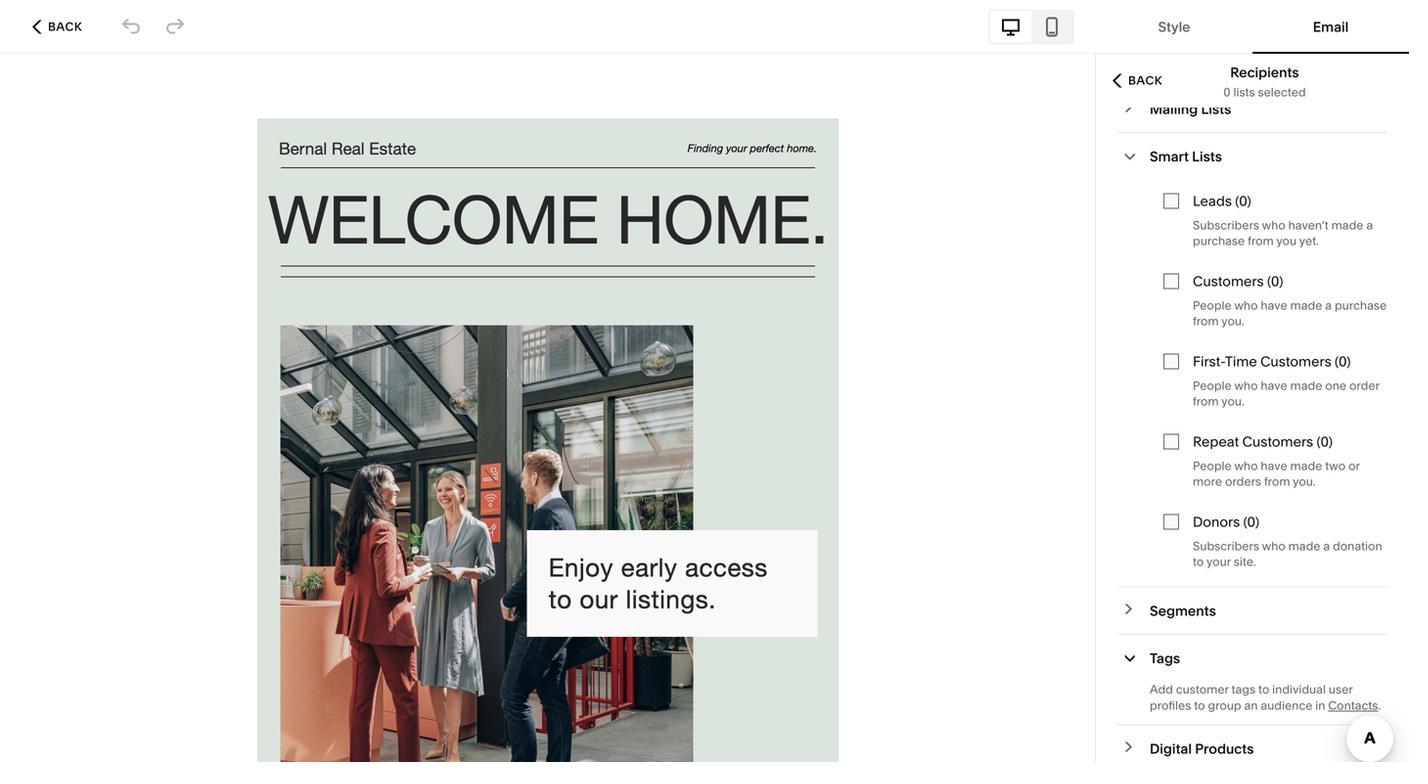 Task type: locate. For each thing, give the bounding box(es) containing it.
have inside people who have made one order from you.
[[1261, 379, 1288, 393]]

you. down customers (0)
[[1222, 314, 1245, 328]]

0 vertical spatial lists
[[1202, 101, 1232, 117]]

first-
[[1193, 353, 1226, 370]]

0 vertical spatial back
[[48, 20, 82, 34]]

1 vertical spatial have
[[1261, 379, 1288, 393]]

2 vertical spatial a
[[1324, 539, 1331, 554]]

bernal real estate
[[279, 139, 416, 158]]

you. for customers
[[1222, 314, 1245, 328]]

people for first-
[[1193, 379, 1232, 393]]

0 horizontal spatial back button
[[26, 5, 88, 48]]

a
[[1367, 218, 1374, 233], [1326, 299, 1333, 313], [1324, 539, 1331, 554]]

time
[[1226, 353, 1258, 370]]

from up "first-"
[[1193, 314, 1220, 328]]

home.
[[787, 142, 818, 155]]

who for customers
[[1235, 299, 1259, 313]]

have for customers
[[1261, 459, 1288, 473]]

2 people from the top
[[1193, 379, 1232, 393]]

have down "repeat customers (0)"
[[1261, 459, 1288, 473]]

who up the you
[[1263, 218, 1286, 233]]

repeat customers (0)
[[1193, 434, 1333, 450]]

1 horizontal spatial your
[[1207, 555, 1232, 569]]

made inside subscribers who haven't made a purchase from you yet.
[[1332, 218, 1364, 233]]

1 horizontal spatial back button
[[1107, 59, 1169, 102]]

made left donation
[[1289, 539, 1321, 554]]

tags
[[1150, 650, 1181, 667]]

more
[[1193, 475, 1223, 489]]

who
[[1263, 218, 1286, 233], [1235, 299, 1259, 313], [1235, 379, 1259, 393], [1235, 459, 1259, 473], [1263, 539, 1286, 554]]

made inside people who have made a purchase from you.
[[1291, 299, 1323, 313]]

purchase inside subscribers who haven't made a purchase from you yet.
[[1193, 234, 1246, 248]]

.
[[1379, 699, 1382, 713]]

enjoy early access to our listings.
[[549, 553, 776, 614]]

customers up people who have made one order from you.
[[1261, 353, 1332, 370]]

1 vertical spatial customers
[[1261, 353, 1332, 370]]

to down donors
[[1193, 555, 1205, 569]]

people inside people who have made two or more orders from you.
[[1193, 459, 1232, 473]]

to down enjoy on the left of page
[[549, 585, 572, 614]]

who for first-
[[1235, 379, 1259, 393]]

have down the first-time customers (0)
[[1261, 379, 1288, 393]]

a right haven't
[[1367, 218, 1374, 233]]

who for leads
[[1263, 218, 1286, 233]]

from inside people who have made a purchase from you.
[[1193, 314, 1220, 328]]

1 vertical spatial your
[[1207, 555, 1232, 569]]

from right orders
[[1265, 475, 1291, 489]]

our
[[580, 585, 619, 614]]

customers up people who have made a purchase from you.
[[1193, 273, 1265, 290]]

0 vertical spatial you.
[[1222, 314, 1245, 328]]

leads
[[1193, 193, 1233, 210]]

0 vertical spatial have
[[1261, 299, 1288, 313]]

made inside people who have made two or more orders from you.
[[1291, 459, 1323, 473]]

1 vertical spatial people
[[1193, 379, 1232, 393]]

0 vertical spatial purchase
[[1193, 234, 1246, 248]]

1 subscribers from the top
[[1193, 218, 1260, 233]]

people inside people who have made one order from you.
[[1193, 379, 1232, 393]]

you.
[[1222, 314, 1245, 328], [1222, 395, 1245, 409], [1294, 475, 1317, 489]]

purchase down leads (0)
[[1193, 234, 1246, 248]]

from inside subscribers who haven't made a purchase from you yet.
[[1248, 234, 1274, 248]]

have for (0)
[[1261, 299, 1288, 313]]

a for leads (0)
[[1367, 218, 1374, 233]]

add customer tags to individual user profiles to group an audience in
[[1150, 683, 1353, 713]]

your
[[727, 142, 748, 155], [1207, 555, 1232, 569]]

back button down style at top
[[1107, 59, 1169, 102]]

mailing lists button
[[1118, 86, 1388, 132]]

1 horizontal spatial tab list
[[1097, 0, 1410, 54]]

contacts
[[1329, 699, 1379, 713]]

customers (0)
[[1193, 273, 1284, 290]]

donation
[[1334, 539, 1383, 554]]

your left site.
[[1207, 555, 1232, 569]]

people who have made one order from you.
[[1193, 379, 1380, 409]]

0 vertical spatial back button
[[26, 5, 88, 48]]

who up 'segments' dropdown button
[[1263, 539, 1286, 554]]

have
[[1261, 299, 1288, 313], [1261, 379, 1288, 393], [1261, 459, 1288, 473]]

made inside people who have made one order from you.
[[1291, 379, 1323, 393]]

a up the first-time customers (0)
[[1326, 299, 1333, 313]]

group
[[1209, 699, 1242, 713]]

segments
[[1150, 603, 1217, 620]]

back up mailing
[[1129, 73, 1163, 88]]

to right tags on the bottom right of page
[[1259, 683, 1270, 697]]

1 vertical spatial you.
[[1222, 395, 1245, 409]]

purchase inside people who have made a purchase from you.
[[1335, 299, 1388, 313]]

you. inside people who have made one order from you.
[[1222, 395, 1245, 409]]

from for leads (0)
[[1248, 234, 1274, 248]]

who inside subscribers who made a donation to your site.
[[1263, 539, 1286, 554]]

1 vertical spatial purchase
[[1335, 299, 1388, 313]]

tab list
[[1097, 0, 1410, 54], [991, 11, 1073, 43]]

made for leads (0)
[[1332, 218, 1364, 233]]

(0) for customers (0)
[[1268, 273, 1284, 290]]

(0) up one
[[1336, 353, 1352, 370]]

people up more
[[1193, 459, 1232, 473]]

subscribers who made a donation to your site.
[[1193, 539, 1383, 569]]

from inside people who have made one order from you.
[[1193, 395, 1220, 409]]

who inside people who have made a purchase from you.
[[1235, 299, 1259, 313]]

0 vertical spatial people
[[1193, 299, 1232, 313]]

you. down time
[[1222, 395, 1245, 409]]

0 vertical spatial customers
[[1193, 273, 1265, 290]]

people down "first-"
[[1193, 379, 1232, 393]]

in
[[1316, 699, 1326, 713]]

1 horizontal spatial purchase
[[1335, 299, 1388, 313]]

lists
[[1202, 101, 1232, 117], [1193, 148, 1223, 165]]

who down time
[[1235, 379, 1259, 393]]

who down customers (0)
[[1235, 299, 1259, 313]]

tags
[[1232, 683, 1256, 697]]

from
[[1248, 234, 1274, 248], [1193, 314, 1220, 328], [1193, 395, 1220, 409], [1265, 475, 1291, 489]]

audience
[[1261, 699, 1313, 713]]

0 vertical spatial a
[[1367, 218, 1374, 233]]

to
[[1193, 555, 1205, 569], [549, 585, 572, 614], [1259, 683, 1270, 697], [1195, 699, 1206, 713]]

who inside people who have made two or more orders from you.
[[1235, 459, 1259, 473]]

you. down "repeat customers (0)"
[[1294, 475, 1317, 489]]

lists inside dropdown button
[[1193, 148, 1223, 165]]

made for customers (0)
[[1291, 299, 1323, 313]]

(0) right donors
[[1244, 514, 1260, 531]]

subscribers down donors (0) at bottom right
[[1193, 539, 1260, 554]]

an
[[1245, 699, 1259, 713]]

2 vertical spatial have
[[1261, 459, 1288, 473]]

lists down 0
[[1202, 101, 1232, 117]]

who inside subscribers who haven't made a purchase from you yet.
[[1263, 218, 1286, 233]]

style button
[[1102, 0, 1247, 54]]

welcome
[[268, 180, 599, 258]]

back button left 3tzcm image
[[26, 5, 88, 48]]

0 vertical spatial subscribers
[[1193, 218, 1260, 233]]

made
[[1332, 218, 1364, 233], [1291, 299, 1323, 313], [1291, 379, 1323, 393], [1291, 459, 1323, 473], [1289, 539, 1321, 554]]

1 people from the top
[[1193, 299, 1232, 313]]

customers up people who have made two or more orders from you.
[[1243, 434, 1314, 450]]

made left two
[[1291, 459, 1323, 473]]

subscribers for donors
[[1193, 539, 1260, 554]]

0 horizontal spatial purchase
[[1193, 234, 1246, 248]]

customer
[[1177, 683, 1229, 697]]

a inside subscribers who haven't made a purchase from you yet.
[[1367, 218, 1374, 233]]

products
[[1196, 741, 1255, 758]]

selected
[[1259, 85, 1307, 99]]

1 horizontal spatial back
[[1129, 73, 1163, 88]]

2 subscribers from the top
[[1193, 539, 1260, 554]]

subscribers inside subscribers who made a donation to your site.
[[1193, 539, 1260, 554]]

purchase
[[1193, 234, 1246, 248], [1335, 299, 1388, 313]]

two
[[1326, 459, 1346, 473]]

tab list containing style
[[1097, 0, 1410, 54]]

(0) up two
[[1317, 434, 1333, 450]]

back button
[[26, 5, 88, 48], [1107, 59, 1169, 102]]

3 have from the top
[[1261, 459, 1288, 473]]

one
[[1326, 379, 1347, 393]]

segments button
[[1118, 588, 1388, 634]]

from for first-time customers (0)
[[1193, 395, 1220, 409]]

smart lists
[[1150, 148, 1223, 165]]

mailing
[[1150, 101, 1199, 117]]

2 have from the top
[[1261, 379, 1288, 393]]

1 vertical spatial back
[[1129, 73, 1163, 88]]

people for customers
[[1193, 299, 1232, 313]]

digital products button
[[1118, 726, 1388, 763]]

1 have from the top
[[1261, 299, 1288, 313]]

site.
[[1234, 555, 1257, 569]]

have inside people who have made a purchase from you.
[[1261, 299, 1288, 313]]

1 vertical spatial subscribers
[[1193, 539, 1260, 554]]

lists inside 'dropdown button'
[[1202, 101, 1232, 117]]

purchase up order
[[1335, 299, 1388, 313]]

have inside people who have made two or more orders from you.
[[1261, 459, 1288, 473]]

made left one
[[1291, 379, 1323, 393]]

people inside people who have made a purchase from you.
[[1193, 299, 1232, 313]]

from left the you
[[1248, 234, 1274, 248]]

customers
[[1193, 273, 1265, 290], [1261, 353, 1332, 370], [1243, 434, 1314, 450]]

0 horizontal spatial your
[[727, 142, 748, 155]]

people down customers (0)
[[1193, 299, 1232, 313]]

subscribers inside subscribers who haven't made a purchase from you yet.
[[1193, 218, 1260, 233]]

(0) up people who have made a purchase from you.
[[1268, 273, 1284, 290]]

mailing lists
[[1150, 101, 1232, 117]]

from down "first-"
[[1193, 395, 1220, 409]]

(0) right leads
[[1236, 193, 1252, 210]]

lists right smart
[[1193, 148, 1223, 165]]

1 vertical spatial a
[[1326, 299, 1333, 313]]

email button
[[1259, 0, 1404, 54]]

finding your perfect home.
[[688, 142, 818, 155]]

0 horizontal spatial tab list
[[991, 11, 1073, 43]]

have for time
[[1261, 379, 1288, 393]]

made down the yet.
[[1291, 299, 1323, 313]]

have down customers (0)
[[1261, 299, 1288, 313]]

made right haven't
[[1332, 218, 1364, 233]]

your left the perfect in the right of the page
[[727, 142, 748, 155]]

back left 3tzcm image
[[48, 20, 82, 34]]

2 vertical spatial you.
[[1294, 475, 1317, 489]]

recipients
[[1231, 64, 1300, 81]]

a inside people who have made a purchase from you.
[[1326, 299, 1333, 313]]

who up orders
[[1235, 459, 1259, 473]]

subscribers
[[1193, 218, 1260, 233], [1193, 539, 1260, 554]]

1 vertical spatial back button
[[1107, 59, 1169, 102]]

you. inside people who have made a purchase from you.
[[1222, 314, 1245, 328]]

(0)
[[1236, 193, 1252, 210], [1268, 273, 1284, 290], [1336, 353, 1352, 370], [1317, 434, 1333, 450], [1244, 514, 1260, 531]]

2 vertical spatial customers
[[1243, 434, 1314, 450]]

1 vertical spatial lists
[[1193, 148, 1223, 165]]

contacts .
[[1329, 699, 1382, 713]]

2 vertical spatial people
[[1193, 459, 1232, 473]]

who inside people who have made one order from you.
[[1235, 379, 1259, 393]]

real
[[332, 139, 365, 158]]

a left donation
[[1324, 539, 1331, 554]]

people
[[1193, 299, 1232, 313], [1193, 379, 1232, 393], [1193, 459, 1232, 473]]

subscribers down leads (0)
[[1193, 218, 1260, 233]]

3 people from the top
[[1193, 459, 1232, 473]]

finding
[[688, 142, 724, 155]]

back
[[48, 20, 82, 34], [1129, 73, 1163, 88]]



Task type: describe. For each thing, give the bounding box(es) containing it.
0 vertical spatial your
[[727, 142, 748, 155]]

subscribers who haven't made a purchase from you yet.
[[1193, 218, 1374, 248]]

(0) for leads (0)
[[1236, 193, 1252, 210]]

people who have made a purchase from you.
[[1193, 299, 1388, 328]]

you. inside people who have made two or more orders from you.
[[1294, 475, 1317, 489]]

lists for smart lists
[[1193, 148, 1223, 165]]

user
[[1329, 683, 1353, 697]]

purchase for customers (0)
[[1335, 299, 1388, 313]]

lists
[[1234, 85, 1256, 99]]

smart lists region
[[1150, 180, 1388, 581]]

a for customers (0)
[[1326, 299, 1333, 313]]

made inside subscribers who made a donation to your site.
[[1289, 539, 1321, 554]]

purchase for leads (0)
[[1193, 234, 1246, 248]]

style
[[1159, 19, 1191, 35]]

welcome home.
[[268, 180, 829, 258]]

early
[[621, 553, 678, 583]]

haven't
[[1289, 218, 1329, 233]]

profiles
[[1150, 699, 1192, 713]]

smart lists button
[[1116, 133, 1388, 180]]

leads (0)
[[1193, 193, 1252, 210]]

digital products
[[1150, 741, 1255, 758]]

estate
[[369, 139, 416, 158]]

email
[[1314, 19, 1349, 35]]

donors
[[1193, 514, 1241, 531]]

donors (0)
[[1193, 514, 1260, 531]]

add
[[1150, 683, 1174, 697]]

smart
[[1150, 148, 1189, 165]]

who for donors
[[1263, 539, 1286, 554]]

listings.
[[626, 585, 717, 614]]

subscribers for leads
[[1193, 218, 1260, 233]]

a inside subscribers who made a donation to your site.
[[1324, 539, 1331, 554]]

from for customers (0)
[[1193, 314, 1220, 328]]

3tzcm image
[[165, 16, 186, 38]]

home.
[[617, 180, 829, 258]]

from inside people who have made two or more orders from you.
[[1265, 475, 1291, 489]]

yet.
[[1300, 234, 1320, 248]]

recipients 0 lists selected
[[1224, 64, 1307, 99]]

orders
[[1226, 475, 1262, 489]]

lists for mailing lists
[[1202, 101, 1232, 117]]

you
[[1277, 234, 1297, 248]]

perfect
[[751, 142, 784, 155]]

3tzcm image
[[120, 16, 142, 38]]

0
[[1224, 85, 1231, 99]]

order
[[1350, 379, 1380, 393]]

made for first-time customers (0)
[[1291, 379, 1323, 393]]

or
[[1349, 459, 1361, 473]]

who for repeat
[[1235, 459, 1259, 473]]

to down customer
[[1195, 699, 1206, 713]]

people who have made two or more orders from you.
[[1193, 459, 1361, 489]]

bernal
[[279, 139, 327, 158]]

0 horizontal spatial back
[[48, 20, 82, 34]]

contacts link
[[1329, 699, 1379, 713]]

first-time customers (0)
[[1193, 353, 1352, 370]]

repeat
[[1193, 434, 1240, 450]]

(0) for donors (0)
[[1244, 514, 1260, 531]]

made for repeat customers (0)
[[1291, 459, 1323, 473]]

to inside enjoy early access to our listings.
[[549, 585, 572, 614]]

you. for first-
[[1222, 395, 1245, 409]]

individual
[[1273, 683, 1327, 697]]

tags button
[[1116, 635, 1388, 682]]

access
[[685, 553, 768, 583]]

your inside subscribers who made a donation to your site.
[[1207, 555, 1232, 569]]

people for repeat
[[1193, 459, 1232, 473]]

to inside subscribers who made a donation to your site.
[[1193, 555, 1205, 569]]

enjoy
[[549, 553, 614, 583]]

digital
[[1150, 741, 1192, 758]]



Task type: vqa. For each thing, say whether or not it's contained in the screenshot.


